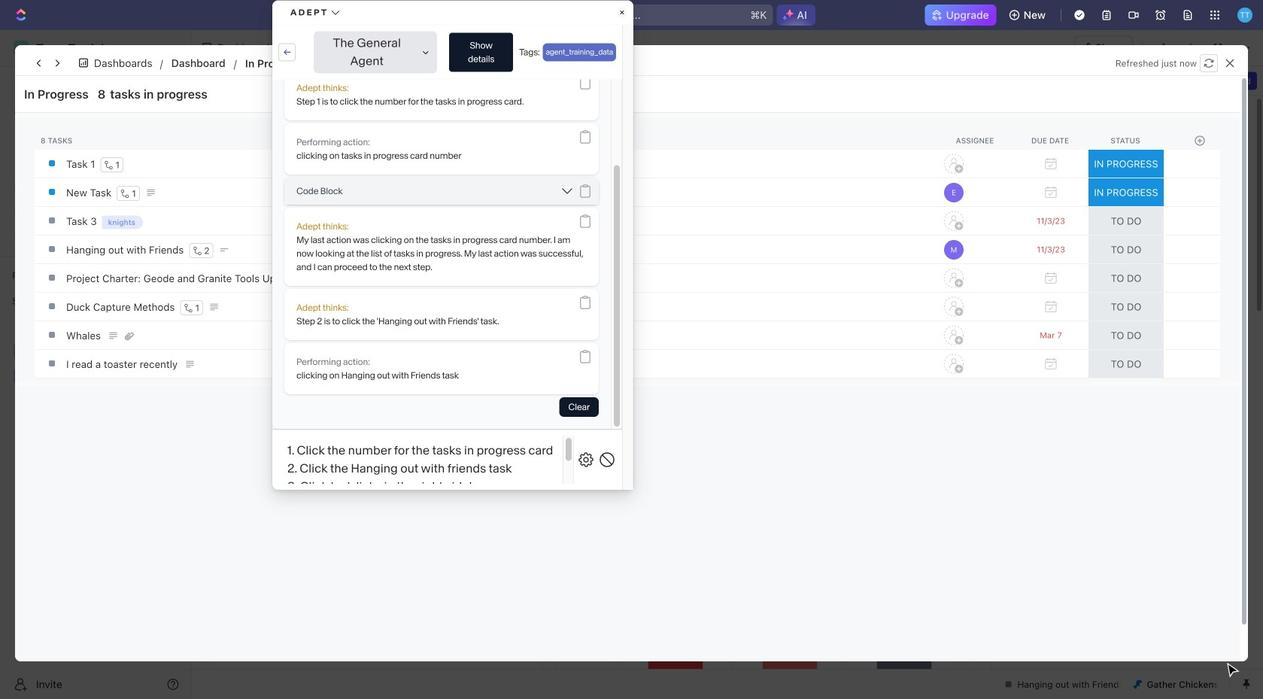 Task type: locate. For each thing, give the bounding box(es) containing it.
None text field
[[297, 39, 624, 57]]

tree
[[6, 313, 185, 440]]



Task type: describe. For each thing, give the bounding box(es) containing it.
sidebar navigation
[[0, 30, 192, 699]]

tree inside sidebar navigation
[[6, 313, 185, 440]]

drumstick bite image
[[1134, 680, 1143, 689]]



Task type: vqa. For each thing, say whether or not it's contained in the screenshot.
right Work
no



